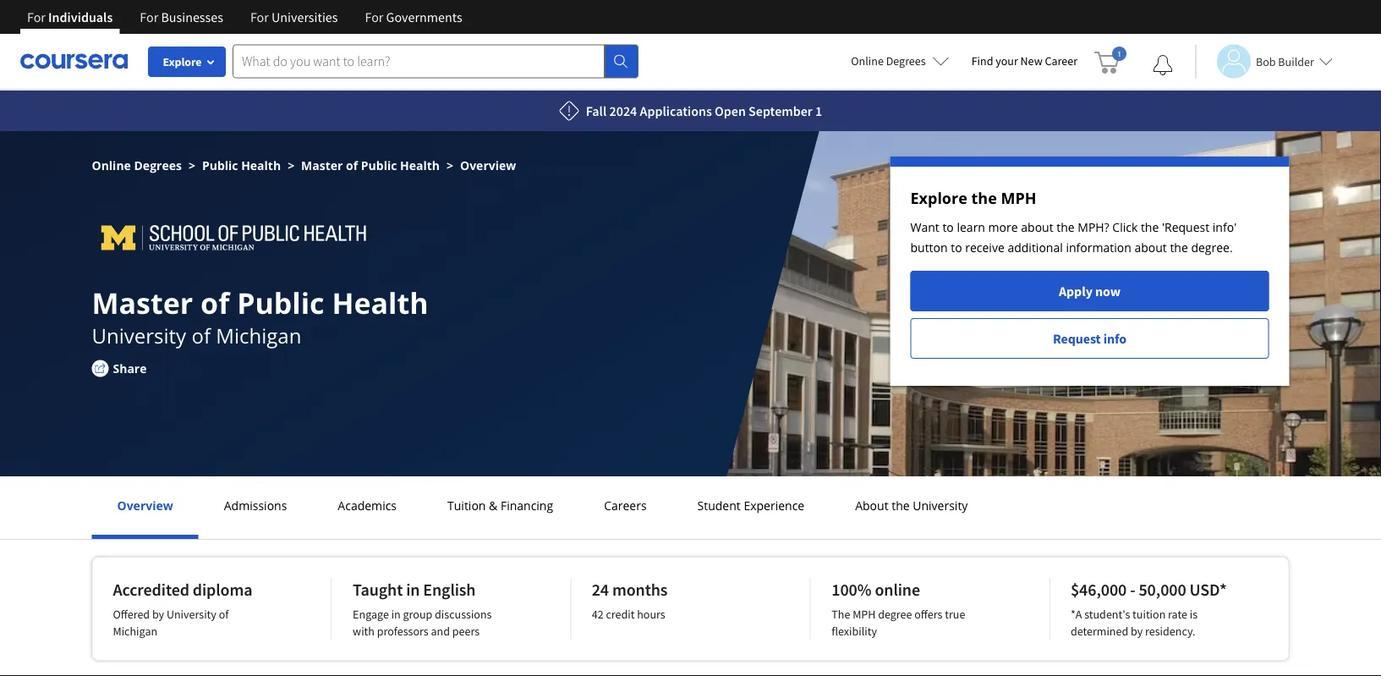 Task type: describe. For each thing, give the bounding box(es) containing it.
university of michigan image
[[92, 217, 376, 258]]

apply now button
[[911, 271, 1270, 311]]

offered
[[113, 607, 150, 622]]

request
[[1053, 330, 1101, 347]]

explore for explore the mph
[[911, 188, 968, 209]]

student's
[[1085, 607, 1131, 622]]

degree.
[[1192, 239, 1233, 255]]

universities
[[272, 8, 338, 25]]

24
[[592, 579, 609, 600]]

find your new career link
[[963, 51, 1086, 72]]

overview link
[[112, 497, 178, 514]]

fall 2024 applications open september 1
[[586, 102, 823, 119]]

true
[[945, 607, 966, 622]]

careers
[[604, 497, 647, 514]]

credit
[[606, 607, 635, 622]]

24 months 42 credit hours
[[592, 579, 668, 622]]

explore button
[[148, 47, 226, 77]]

0 horizontal spatial in
[[391, 607, 401, 622]]

diploma
[[193, 579, 253, 600]]

master of public health university of michigan
[[92, 283, 429, 349]]

bob builder
[[1256, 54, 1315, 69]]

online degrees button
[[838, 42, 963, 80]]

want to learn more about the mph? click the 'request info' button to receive additional information about the degree.
[[911, 219, 1237, 255]]

september
[[749, 102, 813, 119]]

academics
[[338, 497, 397, 514]]

your
[[996, 53, 1018, 69]]

english
[[423, 579, 476, 600]]

student experience
[[698, 497, 805, 514]]

online degrees > public health > master of public health > overview
[[92, 157, 516, 173]]

online degrees link
[[92, 157, 182, 173]]

request info button
[[911, 318, 1270, 359]]

information
[[1066, 239, 1132, 255]]

1
[[816, 102, 823, 119]]

for governments
[[365, 8, 462, 25]]

student
[[698, 497, 741, 514]]

online
[[875, 579, 921, 600]]

rate
[[1169, 607, 1188, 622]]

shopping cart: 1 item image
[[1095, 47, 1127, 74]]

usd*
[[1190, 579, 1227, 600]]

for individuals
[[27, 8, 113, 25]]

find
[[972, 53, 994, 69]]

about the university link
[[850, 497, 973, 514]]

degrees for online degrees > public health > master of public health > overview
[[134, 157, 182, 173]]

tuition & financing
[[448, 497, 553, 514]]

mph?
[[1078, 219, 1110, 235]]

explore the mph
[[911, 188, 1037, 209]]

'request
[[1162, 219, 1210, 235]]

about
[[856, 497, 889, 514]]

$46,000
[[1071, 579, 1127, 600]]

applications
[[640, 102, 712, 119]]

more
[[989, 219, 1018, 235]]

1 vertical spatial university
[[913, 497, 968, 514]]

0 vertical spatial in
[[406, 579, 420, 600]]

discussions
[[435, 607, 492, 622]]

the up learn
[[972, 188, 997, 209]]

0 vertical spatial about
[[1021, 219, 1054, 235]]

What do you want to learn? text field
[[233, 44, 605, 78]]

online for online degrees
[[851, 53, 884, 69]]

bob builder button
[[1196, 44, 1333, 78]]

2024
[[610, 102, 637, 119]]

1 horizontal spatial mph
[[1001, 188, 1037, 209]]

1 horizontal spatial overview
[[460, 157, 516, 173]]

for universities
[[250, 8, 338, 25]]

1 vertical spatial about
[[1135, 239, 1167, 255]]

2 > from the left
[[288, 157, 295, 173]]

the right click
[[1141, 219, 1159, 235]]

apply
[[1059, 283, 1093, 300]]

professors
[[377, 624, 429, 639]]

tuition
[[1133, 607, 1166, 622]]

apply now
[[1059, 283, 1121, 300]]

by inside accredited diploma offered by university of michigan
[[152, 607, 164, 622]]

governments
[[386, 8, 462, 25]]

peers
[[452, 624, 480, 639]]

fall
[[586, 102, 607, 119]]

master inside master of public health university of michigan
[[92, 283, 193, 322]]

now
[[1096, 283, 1121, 300]]

share
[[113, 360, 147, 377]]

michigan for public
[[216, 322, 302, 349]]

info
[[1104, 330, 1127, 347]]



Task type: locate. For each thing, give the bounding box(es) containing it.
for for universities
[[250, 8, 269, 25]]

1 vertical spatial mph
[[853, 607, 876, 622]]

show notifications image
[[1153, 55, 1174, 75]]

taught
[[353, 579, 403, 600]]

mph inside 100% online the mph degree offers true flexibility
[[853, 607, 876, 622]]

1 horizontal spatial about
[[1135, 239, 1167, 255]]

overview
[[460, 157, 516, 173], [117, 497, 173, 514]]

months
[[613, 579, 668, 600]]

michigan inside accredited diploma offered by university of michigan
[[113, 624, 157, 639]]

residency.
[[1146, 624, 1196, 639]]

of
[[346, 157, 358, 173], [201, 283, 230, 322], [192, 322, 211, 349], [219, 607, 229, 622]]

experience
[[744, 497, 805, 514]]

businesses
[[161, 8, 223, 25]]

0 horizontal spatial master
[[92, 283, 193, 322]]

mph
[[1001, 188, 1037, 209], [853, 607, 876, 622]]

0 vertical spatial michigan
[[216, 322, 302, 349]]

the down 'request
[[1170, 239, 1189, 255]]

group
[[403, 607, 433, 622]]

for left universities
[[250, 8, 269, 25]]

1 vertical spatial online
[[92, 157, 131, 173]]

degrees for online degrees
[[886, 53, 926, 69]]

1 horizontal spatial degrees
[[886, 53, 926, 69]]

1 horizontal spatial in
[[406, 579, 420, 600]]

42
[[592, 607, 604, 622]]

for for individuals
[[27, 8, 46, 25]]

1 horizontal spatial >
[[288, 157, 295, 173]]

tuition & financing link
[[443, 497, 559, 514]]

find your new career
[[972, 53, 1078, 69]]

0 vertical spatial explore
[[163, 54, 202, 69]]

>
[[189, 157, 195, 173], [288, 157, 295, 173], [447, 157, 454, 173]]

university inside accredited diploma offered by university of michigan
[[167, 607, 216, 622]]

in up the group
[[406, 579, 420, 600]]

careers link
[[599, 497, 652, 514]]

michigan inside master of public health university of michigan
[[216, 322, 302, 349]]

of inside accredited diploma offered by university of michigan
[[219, 607, 229, 622]]

to left learn
[[943, 219, 954, 235]]

0 vertical spatial by
[[152, 607, 164, 622]]

1 vertical spatial to
[[951, 239, 963, 255]]

&
[[489, 497, 498, 514]]

0 horizontal spatial online
[[92, 157, 131, 173]]

individuals
[[48, 8, 113, 25]]

click
[[1113, 219, 1138, 235]]

public
[[202, 157, 238, 173], [361, 157, 397, 173], [237, 283, 325, 322]]

the left mph?
[[1057, 219, 1075, 235]]

learn
[[957, 219, 986, 235]]

$46,000 - 50,000 usd* *a student's tuition rate is determined by residency.
[[1071, 579, 1227, 639]]

100%
[[832, 579, 872, 600]]

1 horizontal spatial master
[[301, 157, 343, 173]]

degrees left the public health link
[[134, 157, 182, 173]]

online degrees
[[851, 53, 926, 69]]

university for diploma
[[167, 607, 216, 622]]

1 vertical spatial by
[[1131, 624, 1143, 639]]

100% online the mph degree offers true flexibility
[[832, 579, 966, 639]]

1 horizontal spatial by
[[1131, 624, 1143, 639]]

3 for from the left
[[250, 8, 269, 25]]

admissions link
[[219, 497, 292, 514]]

for left governments
[[365, 8, 384, 25]]

health
[[241, 157, 281, 173], [400, 157, 440, 173], [332, 283, 429, 322]]

online
[[851, 53, 884, 69], [92, 157, 131, 173]]

1 horizontal spatial explore
[[911, 188, 968, 209]]

2 vertical spatial university
[[167, 607, 216, 622]]

master right the public health link
[[301, 157, 343, 173]]

0 vertical spatial university
[[92, 322, 186, 349]]

by inside $46,000 - 50,000 usd* *a student's tuition rate is determined by residency.
[[1131, 624, 1143, 639]]

None search field
[[233, 44, 639, 78]]

degree
[[878, 607, 912, 622]]

0 horizontal spatial about
[[1021, 219, 1054, 235]]

public health link
[[202, 157, 281, 173]]

university up share button
[[92, 322, 186, 349]]

accredited
[[113, 579, 189, 600]]

master of public health link
[[301, 157, 440, 173]]

for left 'individuals'
[[27, 8, 46, 25]]

> right master of public health link
[[447, 157, 454, 173]]

online inside dropdown button
[[851, 53, 884, 69]]

to
[[943, 219, 954, 235], [951, 239, 963, 255]]

to down learn
[[951, 239, 963, 255]]

1 > from the left
[[189, 157, 195, 173]]

university
[[92, 322, 186, 349], [913, 497, 968, 514], [167, 607, 216, 622]]

for for businesses
[[140, 8, 158, 25]]

explore for explore
[[163, 54, 202, 69]]

explore inside popup button
[[163, 54, 202, 69]]

for for governments
[[365, 8, 384, 25]]

0 horizontal spatial explore
[[163, 54, 202, 69]]

online for online degrees > public health > master of public health > overview
[[92, 157, 131, 173]]

by down accredited
[[152, 607, 164, 622]]

3 > from the left
[[447, 157, 454, 173]]

open
[[715, 102, 746, 119]]

1 horizontal spatial online
[[851, 53, 884, 69]]

1 for from the left
[[27, 8, 46, 25]]

additional
[[1008, 239, 1063, 255]]

tuition
[[448, 497, 486, 514]]

1 vertical spatial overview
[[117, 497, 173, 514]]

0 vertical spatial overview
[[460, 157, 516, 173]]

degrees left find at the top right of page
[[886, 53, 926, 69]]

flexibility
[[832, 624, 877, 639]]

2 horizontal spatial >
[[447, 157, 454, 173]]

0 vertical spatial degrees
[[886, 53, 926, 69]]

0 horizontal spatial >
[[189, 157, 195, 173]]

> right the public health link
[[288, 157, 295, 173]]

> left the public health link
[[189, 157, 195, 173]]

university inside master of public health university of michigan
[[92, 322, 186, 349]]

university down the diploma
[[167, 607, 216, 622]]

in up professors
[[391, 607, 401, 622]]

michigan for offered
[[113, 624, 157, 639]]

share button
[[92, 360, 172, 377]]

2 for from the left
[[140, 8, 158, 25]]

admissions
[[224, 497, 287, 514]]

request info
[[1053, 330, 1127, 347]]

the
[[972, 188, 997, 209], [1057, 219, 1075, 235], [1141, 219, 1159, 235], [1170, 239, 1189, 255], [892, 497, 910, 514]]

taught in english engage in group discussions with professors and peers
[[353, 579, 492, 639]]

info'
[[1213, 219, 1237, 235]]

university for of
[[92, 322, 186, 349]]

button
[[911, 239, 948, 255]]

1 vertical spatial master
[[92, 283, 193, 322]]

0 horizontal spatial overview
[[117, 497, 173, 514]]

engage
[[353, 607, 389, 622]]

for left businesses
[[140, 8, 158, 25]]

0 horizontal spatial by
[[152, 607, 164, 622]]

for businesses
[[140, 8, 223, 25]]

0 horizontal spatial degrees
[[134, 157, 182, 173]]

50,000
[[1139, 579, 1187, 600]]

health inside master of public health university of michigan
[[332, 283, 429, 322]]

about the university
[[856, 497, 968, 514]]

about up additional
[[1021, 219, 1054, 235]]

offers
[[915, 607, 943, 622]]

student experience link
[[693, 497, 810, 514]]

degrees inside dropdown button
[[886, 53, 926, 69]]

mph up "flexibility"
[[853, 607, 876, 622]]

master up share button
[[92, 283, 193, 322]]

*a
[[1071, 607, 1082, 622]]

1 vertical spatial michigan
[[113, 624, 157, 639]]

explore
[[163, 54, 202, 69], [911, 188, 968, 209]]

about down click
[[1135, 239, 1167, 255]]

public inside master of public health university of michigan
[[237, 283, 325, 322]]

by down tuition
[[1131, 624, 1143, 639]]

explore up want
[[911, 188, 968, 209]]

0 horizontal spatial michigan
[[113, 624, 157, 639]]

in
[[406, 579, 420, 600], [391, 607, 401, 622]]

0 horizontal spatial mph
[[853, 607, 876, 622]]

1 vertical spatial degrees
[[134, 157, 182, 173]]

0 vertical spatial mph
[[1001, 188, 1037, 209]]

0 vertical spatial to
[[943, 219, 954, 235]]

accredited diploma offered by university of michigan
[[113, 579, 253, 639]]

university right about
[[913, 497, 968, 514]]

4 for from the left
[[365, 8, 384, 25]]

banner navigation
[[14, 0, 476, 34]]

degrees
[[886, 53, 926, 69], [134, 157, 182, 173]]

bob
[[1256, 54, 1276, 69]]

0 vertical spatial master
[[301, 157, 343, 173]]

with
[[353, 624, 375, 639]]

the right about
[[892, 497, 910, 514]]

financing
[[501, 497, 553, 514]]

1 vertical spatial in
[[391, 607, 401, 622]]

mph up more
[[1001, 188, 1037, 209]]

explore down for businesses
[[163, 54, 202, 69]]

career
[[1045, 53, 1078, 69]]

want
[[911, 219, 940, 235]]

1 horizontal spatial michigan
[[216, 322, 302, 349]]

0 vertical spatial online
[[851, 53, 884, 69]]

receive
[[966, 239, 1005, 255]]

the
[[832, 607, 851, 622]]

coursera image
[[20, 48, 128, 75]]

1 vertical spatial explore
[[911, 188, 968, 209]]

hours
[[637, 607, 666, 622]]



Task type: vqa. For each thing, say whether or not it's contained in the screenshot.
'Fall'
yes



